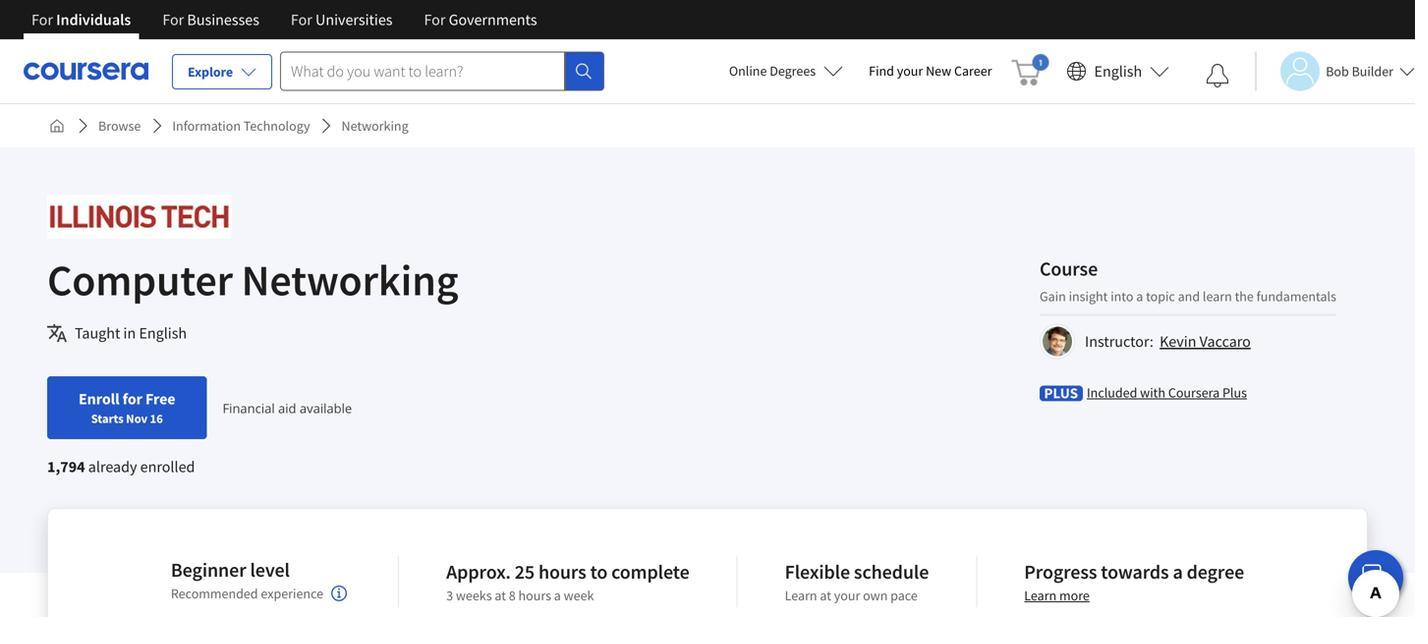 Task type: describe. For each thing, give the bounding box(es) containing it.
show notifications image
[[1206, 64, 1230, 87]]

1 vertical spatial networking
[[242, 253, 459, 307]]

information technology
[[172, 117, 310, 135]]

approx. 25 hours to complete 3 weeks at 8 hours a week
[[446, 560, 690, 605]]

english button
[[1059, 39, 1178, 103]]

english inside button
[[1095, 61, 1143, 81]]

online
[[729, 62, 767, 80]]

enrolled
[[140, 457, 195, 477]]

find your new career link
[[859, 59, 1002, 84]]

find
[[869, 62, 895, 80]]

businesses
[[187, 10, 259, 29]]

into
[[1111, 288, 1134, 305]]

individuals
[[56, 10, 131, 29]]

for universities
[[291, 10, 393, 29]]

experience
[[261, 585, 324, 603]]

approx.
[[446, 560, 511, 584]]

included with coursera plus
[[1087, 384, 1248, 402]]

information
[[172, 117, 241, 135]]

home image
[[49, 118, 65, 134]]

for
[[123, 389, 142, 409]]

flexible
[[785, 560, 850, 584]]

universities
[[316, 10, 393, 29]]

for for businesses
[[163, 10, 184, 29]]

information technology link
[[165, 108, 318, 144]]

learn more link
[[1025, 587, 1090, 605]]

free
[[145, 389, 175, 409]]

topic
[[1146, 288, 1176, 305]]

enroll for free starts nov 16
[[79, 389, 175, 427]]

1,794 already enrolled
[[47, 457, 195, 477]]

a inside course gain insight into a topic and learn the fundamentals
[[1137, 288, 1144, 305]]

in
[[123, 323, 136, 343]]

enroll
[[79, 389, 120, 409]]

a inside approx. 25 hours to complete 3 weeks at 8 hours a week
[[554, 587, 561, 605]]

towards
[[1101, 560, 1169, 584]]

weeks
[[456, 587, 492, 605]]

the
[[1235, 288, 1254, 305]]

explore
[[188, 63, 233, 81]]

at inside approx. 25 hours to complete 3 weeks at 8 hours a week
[[495, 587, 506, 605]]

recommended
[[171, 585, 258, 603]]

your inside 'find your new career' link
[[897, 62, 923, 80]]

more
[[1060, 587, 1090, 605]]

new
[[926, 62, 952, 80]]

for individuals
[[31, 10, 131, 29]]

to
[[590, 560, 608, 584]]

computer
[[47, 253, 233, 307]]

learn
[[1203, 288, 1233, 305]]

builder
[[1352, 62, 1394, 80]]

financial
[[223, 399, 275, 417]]

included
[[1087, 384, 1138, 402]]

level
[[250, 558, 290, 582]]

with
[[1141, 384, 1166, 402]]

nov
[[126, 411, 148, 427]]

for governments
[[424, 10, 537, 29]]

progress towards a degree learn more
[[1025, 560, 1245, 605]]

3
[[446, 587, 453, 605]]

16
[[150, 411, 163, 427]]

browse link
[[90, 108, 149, 144]]

for businesses
[[163, 10, 259, 29]]

bob builder button
[[1256, 52, 1416, 91]]

plus
[[1223, 384, 1248, 402]]

schedule
[[854, 560, 929, 584]]

available
[[300, 399, 352, 417]]

online degrees
[[729, 62, 816, 80]]

computer networking
[[47, 253, 459, 307]]

governments
[[449, 10, 537, 29]]

bob builder
[[1326, 62, 1394, 80]]

online degrees button
[[714, 49, 859, 92]]

fundamentals
[[1257, 288, 1337, 305]]

kevin
[[1160, 332, 1197, 351]]

degrees
[[770, 62, 816, 80]]

instructor: kevin vaccaro
[[1085, 332, 1251, 351]]

browse
[[98, 117, 141, 135]]

degree
[[1187, 560, 1245, 584]]

flexible schedule learn at your own pace
[[785, 560, 929, 605]]

0 vertical spatial hours
[[539, 560, 587, 584]]

1,794
[[47, 457, 85, 477]]

career
[[955, 62, 992, 80]]

learn inside progress towards a degree learn more
[[1025, 587, 1057, 605]]



Task type: locate. For each thing, give the bounding box(es) containing it.
1 horizontal spatial a
[[1137, 288, 1144, 305]]

0 vertical spatial networking
[[342, 117, 409, 135]]

progress
[[1025, 560, 1097, 584]]

your left own
[[834, 587, 861, 605]]

a right the into
[[1137, 288, 1144, 305]]

a inside progress towards a degree learn more
[[1173, 560, 1183, 584]]

kevin vaccaro image
[[1043, 327, 1073, 356]]

for for governments
[[424, 10, 446, 29]]

2 vertical spatial a
[[554, 587, 561, 605]]

at
[[495, 587, 506, 605], [820, 587, 832, 605]]

1 horizontal spatial your
[[897, 62, 923, 80]]

instructor:
[[1085, 332, 1154, 351]]

complete
[[612, 560, 690, 584]]

a
[[1137, 288, 1144, 305], [1173, 560, 1183, 584], [554, 587, 561, 605]]

pace
[[891, 587, 918, 605]]

for up what do you want to learn? text field
[[424, 10, 446, 29]]

0 horizontal spatial a
[[554, 587, 561, 605]]

chat with us image
[[1361, 562, 1392, 594]]

beginner
[[171, 558, 246, 582]]

english right shopping cart: 1 item icon
[[1095, 61, 1143, 81]]

learn inside flexible schedule learn at your own pace
[[785, 587, 818, 605]]

a left week
[[554, 587, 561, 605]]

None search field
[[280, 52, 605, 91]]

for left individuals
[[31, 10, 53, 29]]

learn
[[785, 587, 818, 605], [1025, 587, 1057, 605]]

included with coursera plus link
[[1087, 383, 1248, 403]]

1 learn from the left
[[785, 587, 818, 605]]

1 horizontal spatial learn
[[1025, 587, 1057, 605]]

1 at from the left
[[495, 587, 506, 605]]

0 horizontal spatial at
[[495, 587, 506, 605]]

your right find
[[897, 62, 923, 80]]

explore button
[[172, 54, 272, 89]]

english right "in"
[[139, 323, 187, 343]]

What do you want to learn? text field
[[280, 52, 565, 91]]

week
[[564, 587, 594, 605]]

insight
[[1069, 288, 1108, 305]]

find your new career
[[869, 62, 992, 80]]

beginner level
[[171, 558, 290, 582]]

shopping cart: 1 item image
[[1012, 54, 1049, 86]]

taught
[[75, 323, 120, 343]]

hours right '8'
[[519, 587, 552, 605]]

bob
[[1326, 62, 1350, 80]]

25
[[515, 560, 535, 584]]

networking
[[342, 117, 409, 135], [242, 253, 459, 307]]

learn down flexible
[[785, 587, 818, 605]]

1 for from the left
[[31, 10, 53, 29]]

2 horizontal spatial a
[[1173, 560, 1183, 584]]

0 horizontal spatial your
[[834, 587, 861, 605]]

starts
[[91, 411, 124, 427]]

coursera plus image
[[1040, 386, 1083, 402]]

2 learn from the left
[[1025, 587, 1057, 605]]

own
[[863, 587, 888, 605]]

taught in english
[[75, 323, 187, 343]]

for left businesses on the top left of the page
[[163, 10, 184, 29]]

for
[[31, 10, 53, 29], [163, 10, 184, 29], [291, 10, 312, 29], [424, 10, 446, 29]]

recommended experience
[[171, 585, 324, 603]]

0 horizontal spatial english
[[139, 323, 187, 343]]

course
[[1040, 257, 1098, 281]]

at down flexible
[[820, 587, 832, 605]]

illinois tech image
[[47, 195, 232, 239]]

for left universities
[[291, 10, 312, 29]]

1 horizontal spatial english
[[1095, 61, 1143, 81]]

aid
[[278, 399, 296, 417]]

hours up week
[[539, 560, 587, 584]]

coursera image
[[24, 55, 148, 87]]

course gain insight into a topic and learn the fundamentals
[[1040, 257, 1337, 305]]

3 for from the left
[[291, 10, 312, 29]]

2 at from the left
[[820, 587, 832, 605]]

vaccaro
[[1200, 332, 1251, 351]]

hours
[[539, 560, 587, 584], [519, 587, 552, 605]]

already
[[88, 457, 137, 477]]

networking link
[[334, 108, 416, 144]]

at left '8'
[[495, 587, 506, 605]]

0 vertical spatial your
[[897, 62, 923, 80]]

1 horizontal spatial at
[[820, 587, 832, 605]]

1 vertical spatial english
[[139, 323, 187, 343]]

for for universities
[[291, 10, 312, 29]]

english
[[1095, 61, 1143, 81], [139, 323, 187, 343]]

your
[[897, 62, 923, 80], [834, 587, 861, 605]]

financial aid available button
[[223, 399, 352, 417]]

banner navigation
[[16, 0, 553, 39]]

at inside flexible schedule learn at your own pace
[[820, 587, 832, 605]]

4 for from the left
[[424, 10, 446, 29]]

1 vertical spatial hours
[[519, 587, 552, 605]]

2 for from the left
[[163, 10, 184, 29]]

financial aid available
[[223, 399, 352, 417]]

kevin vaccaro link
[[1160, 332, 1251, 351]]

your inside flexible schedule learn at your own pace
[[834, 587, 861, 605]]

8
[[509, 587, 516, 605]]

0 horizontal spatial learn
[[785, 587, 818, 605]]

1 vertical spatial your
[[834, 587, 861, 605]]

learn down progress
[[1025, 587, 1057, 605]]

0 vertical spatial english
[[1095, 61, 1143, 81]]

coursera
[[1169, 384, 1220, 402]]

technology
[[244, 117, 310, 135]]

a left degree at the right bottom of page
[[1173, 560, 1183, 584]]

gain
[[1040, 288, 1066, 305]]

for for individuals
[[31, 10, 53, 29]]

information about difficulty level pre-requisites. image
[[331, 586, 347, 602]]

and
[[1178, 288, 1200, 305]]

networking inside "link"
[[342, 117, 409, 135]]

1 vertical spatial a
[[1173, 560, 1183, 584]]

0 vertical spatial a
[[1137, 288, 1144, 305]]



Task type: vqa. For each thing, say whether or not it's contained in the screenshot.
second 'at'
yes



